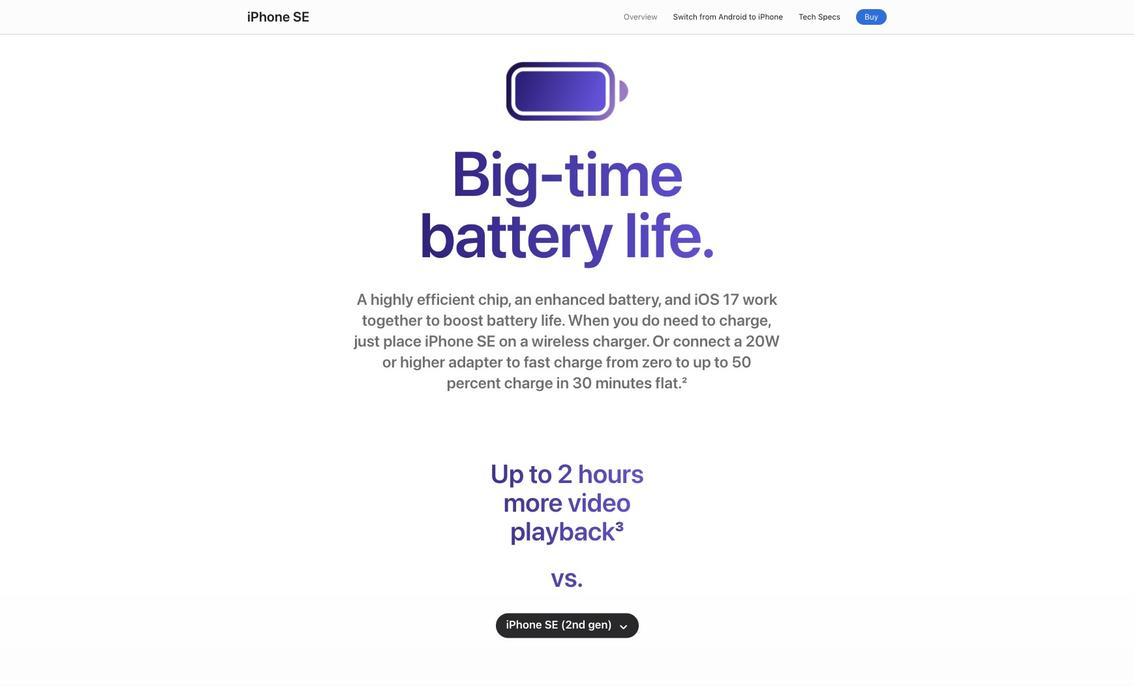 Task type: describe. For each thing, give the bounding box(es) containing it.
higher
[[400, 353, 445, 372]]

adapter
[[449, 353, 503, 372]]

flat.
[[656, 374, 682, 392]]

to inside 'link'
[[749, 12, 756, 22]]

work
[[743, 290, 778, 309]]

from inside 'link'
[[700, 12, 717, 22]]

life. inside big-time battery life.
[[624, 197, 715, 272]]

tech specs link
[[799, 10, 841, 24]]

iphone se
[[247, 8, 310, 25]]

specs
[[818, 12, 841, 22]]

or
[[653, 332, 670, 351]]

iphone inside 'link'
[[759, 12, 783, 22]]

1 vertical spatial charge
[[504, 374, 553, 392]]

tech
[[799, 12, 816, 22]]

to left up
[[676, 353, 690, 372]]

together
[[362, 311, 423, 330]]

a
[[357, 290, 368, 309]]

up
[[693, 353, 711, 372]]

switch
[[673, 12, 698, 22]]

iphone se link
[[247, 8, 310, 25]]

hours
[[578, 458, 644, 489]]

50
[[732, 353, 752, 372]]

to down on
[[507, 353, 521, 372]]

just
[[354, 332, 380, 351]]

wireless
[[532, 332, 590, 351]]

zero
[[642, 353, 673, 372]]

2 link
[[682, 374, 688, 392]]

0 vertical spatial 2
[[682, 374, 688, 392]]

up to 2 hours more video playback
[[491, 458, 644, 547]]

0 vertical spatial charge
[[554, 353, 603, 372]]

overview
[[624, 12, 658, 22]]

2 a from the left
[[734, 332, 743, 351]]

switch from android to iphone
[[673, 12, 783, 22]]

enhanced
[[535, 290, 605, 309]]

30
[[573, 374, 592, 392]]

place
[[383, 332, 422, 351]]

big-
[[452, 136, 565, 210]]

need
[[664, 311, 699, 330]]

3 link
[[615, 515, 624, 547]]

chip,
[[478, 290, 511, 309]]



Task type: locate. For each thing, give the bounding box(es) containing it.
life. inside a highly efficient chip, an enhanced battery, and ios 17 work together to boost battery life. when you do need to charge, just place iphone se on a wireless charger. or connect a 20w or higher adapter to fast charge from zero to up to 50 percent charge in 30 minutes flat.
[[541, 311, 565, 330]]

from up minutes
[[606, 353, 639, 372]]

to right up
[[715, 353, 729, 372]]

time
[[565, 136, 683, 210]]

when
[[568, 311, 610, 330]]

2
[[682, 374, 688, 392], [557, 458, 573, 489]]

se
[[293, 8, 310, 25]]

highly
[[371, 290, 414, 309]]

buy link
[[856, 9, 887, 25]]

1 horizontal spatial from
[[700, 12, 717, 22]]

1 horizontal spatial life.
[[624, 197, 715, 272]]

20w
[[746, 332, 780, 351]]

0 vertical spatial life.
[[624, 197, 715, 272]]

from
[[700, 12, 717, 22], [606, 353, 639, 372]]

battery inside big-time battery life.
[[419, 197, 613, 272]]

to right android
[[749, 12, 756, 22]]

iphone se
[[425, 332, 496, 351]]

percent
[[447, 374, 501, 392]]

to up connect
[[702, 311, 716, 330]]

tech specs
[[799, 12, 841, 22]]

from inside a highly efficient chip, an enhanced battery, and ios 17 work together to boost battery life. when you do need to charge, just place iphone se on a wireless charger. or connect a 20w or higher adapter to fast charge from zero to up to 50 percent charge in 30 minutes flat.
[[606, 353, 639, 372]]

video
[[568, 487, 631, 518]]

1 a from the left
[[520, 332, 529, 351]]

ios 17
[[695, 290, 740, 309]]

1 vertical spatial life.
[[541, 311, 565, 330]]

to
[[749, 12, 756, 22], [426, 311, 440, 330], [702, 311, 716, 330], [507, 353, 521, 372], [676, 353, 690, 372], [715, 353, 729, 372], [529, 458, 552, 489]]

and
[[665, 290, 691, 309]]

big-time battery life.
[[419, 136, 715, 272]]

2 left hours
[[557, 458, 573, 489]]

tab panel containing up to 2 hours more video playback
[[247, 458, 887, 551]]

android
[[719, 12, 747, 22]]

1 horizontal spatial charge
[[554, 353, 603, 372]]

1 vertical spatial from
[[606, 353, 639, 372]]

up
[[491, 458, 524, 489]]

connect
[[673, 332, 731, 351]]

charge
[[554, 353, 603, 372], [504, 374, 553, 392]]

iphone left se
[[247, 8, 290, 25]]

1 vertical spatial battery
[[487, 311, 538, 330]]

boost
[[443, 311, 484, 330]]

on
[[499, 332, 517, 351]]

switch from android to iphone link
[[673, 10, 783, 24]]

1 vertical spatial 2
[[557, 458, 573, 489]]

in
[[557, 374, 569, 392]]

0 horizontal spatial a
[[520, 332, 529, 351]]

3
[[615, 515, 624, 547]]

battery inside a highly efficient chip, an enhanced battery, and ios 17 work together to boost battery life. when you do need to charge, just place iphone se on a wireless charger. or connect a 20w or higher adapter to fast charge from zero to up to 50 percent charge in 30 minutes flat.
[[487, 311, 538, 330]]

battery,
[[609, 290, 662, 309]]

battery
[[419, 197, 613, 272], [487, 311, 538, 330]]

2 inside 'up to 2 hours more video playback'
[[557, 458, 573, 489]]

0 horizontal spatial 2
[[557, 458, 573, 489]]

a right on
[[520, 332, 529, 351]]

more
[[504, 487, 563, 518]]

to down efficient
[[426, 311, 440, 330]]

charge down fast
[[504, 374, 553, 392]]

to inside 'up to 2 hours more video playback'
[[529, 458, 552, 489]]

efficient
[[417, 290, 475, 309]]

from right switch
[[700, 12, 717, 22]]

to right 'up'
[[529, 458, 552, 489]]

iphone left tech
[[759, 12, 783, 22]]

0 vertical spatial from
[[700, 12, 717, 22]]

iphone
[[247, 8, 290, 25], [759, 12, 783, 22]]

playback
[[510, 515, 615, 547]]

a highly efficient chip, an enhanced battery, and ios 17 work together to boost battery life. when you do need to charge, just place iphone se on a wireless charger. or connect a 20w or higher adapter to fast charge from zero to up to 50 percent charge in 30 minutes flat.
[[354, 290, 780, 392]]

life.
[[624, 197, 715, 272], [541, 311, 565, 330]]

0 horizontal spatial iphone
[[247, 8, 290, 25]]

a
[[520, 332, 529, 351], [734, 332, 743, 351]]

0 horizontal spatial life.
[[541, 311, 565, 330]]

1 horizontal spatial a
[[734, 332, 743, 351]]

tab panel
[[247, 458, 887, 551]]

an
[[515, 290, 532, 309]]

minutes
[[596, 374, 652, 392]]

0 horizontal spatial charge
[[504, 374, 553, 392]]

fast
[[524, 353, 551, 372]]

vs.
[[551, 562, 583, 593]]

buy
[[865, 12, 879, 22]]

0 vertical spatial battery
[[419, 197, 613, 272]]

charge up 30
[[554, 353, 603, 372]]

overview link
[[624, 10, 658, 24]]

1 horizontal spatial 2
[[682, 374, 688, 392]]

2 down connect
[[682, 374, 688, 392]]

charger.
[[593, 332, 649, 351]]

0 horizontal spatial from
[[606, 353, 639, 372]]

charge,
[[719, 311, 772, 330]]

or
[[383, 353, 397, 372]]

a up 50
[[734, 332, 743, 351]]

do
[[642, 311, 660, 330]]

1 horizontal spatial iphone
[[759, 12, 783, 22]]

you
[[613, 311, 639, 330]]



Task type: vqa. For each thing, say whether or not it's contained in the screenshot.
the 'up'
yes



